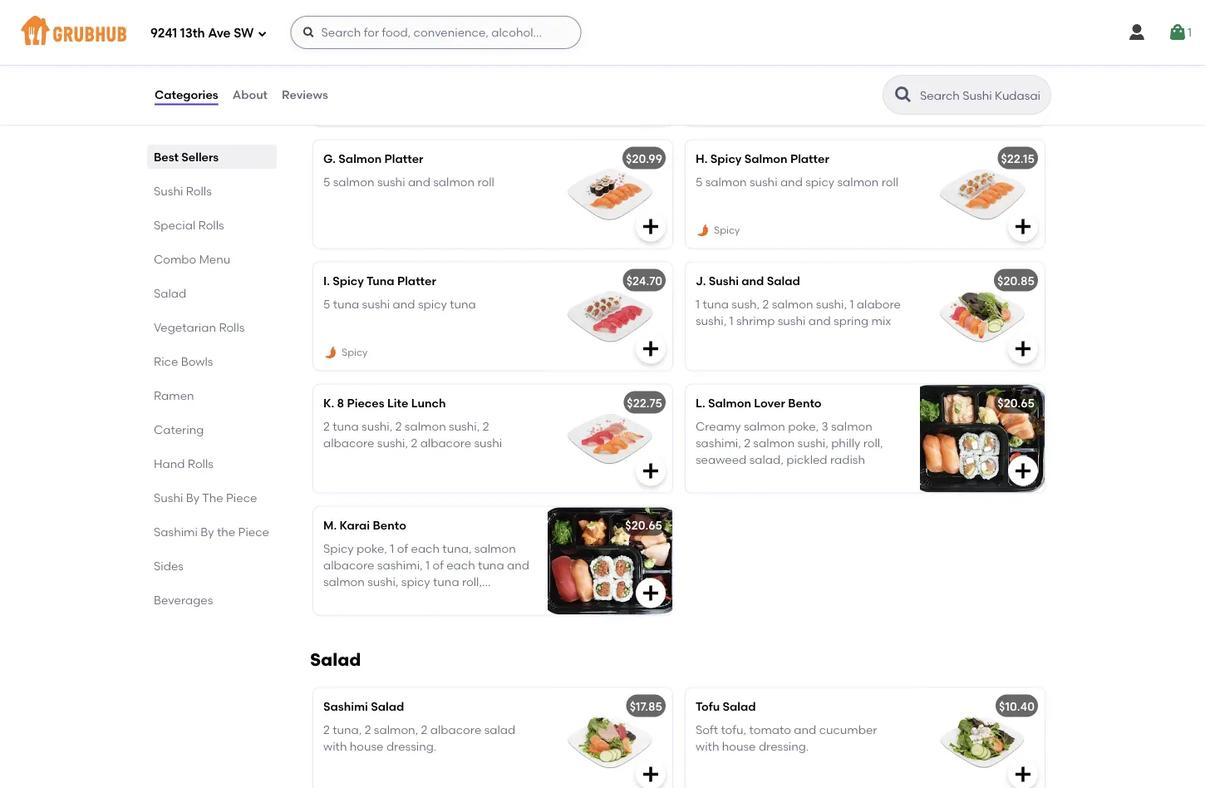 Task type: locate. For each thing, give the bounding box(es) containing it.
sushi down best
[[154, 184, 183, 198]]

about
[[232, 88, 268, 102]]

piece right 'the'
[[226, 490, 257, 505]]

sushi inside button
[[735, 52, 763, 67]]

lunch up udon noodle bowl and californi roll
[[419, 29, 454, 43]]

search icon image
[[894, 85, 914, 105]]

salmon inside 2 tuna sushi, 2 salmon sushi, 2 albacore sushi, 2 albacore sushi
[[405, 419, 446, 433]]

hand rolls
[[154, 456, 214, 471]]

0 horizontal spatial radish
[[458, 592, 493, 606]]

$24.70
[[626, 273, 663, 288]]

0 vertical spatial tuna,
[[443, 541, 472, 555]]

sushi
[[735, 52, 763, 67], [377, 175, 405, 189], [750, 175, 778, 189], [362, 297, 390, 311], [778, 314, 806, 328], [474, 436, 502, 450]]

1 horizontal spatial roll,
[[863, 436, 883, 450]]

1 vertical spatial by
[[201, 525, 214, 539]]

5 tuna sushi and spicy tuna
[[323, 297, 476, 311]]

pickled
[[787, 453, 828, 467], [414, 592, 455, 606]]

sashimi salad image
[[548, 688, 673, 788]]

noodle
[[357, 52, 396, 67]]

rolls inside special rolls tab
[[198, 218, 224, 232]]

rolls right hand
[[188, 456, 214, 471]]

1 horizontal spatial with
[[696, 739, 719, 754]]

udon down e.
[[323, 52, 354, 67]]

0 vertical spatial radish
[[830, 453, 865, 467]]

sashimi, down m. karai bento
[[377, 558, 423, 572]]

1 horizontal spatial poke,
[[788, 419, 819, 433]]

house down salmon,
[[350, 739, 384, 754]]

spicy image up j.
[[696, 223, 711, 238]]

salad
[[767, 273, 800, 288], [154, 286, 186, 300], [310, 649, 361, 670], [371, 699, 404, 713], [723, 699, 756, 713]]

e.
[[323, 29, 333, 43]]

svg image for $10.40
[[1013, 764, 1033, 784]]

rolls inside sushi rolls tab
[[186, 184, 212, 198]]

1 vertical spatial piece
[[238, 525, 269, 539]]

1 horizontal spatial salad,
[[750, 453, 784, 467]]

5 for 5 salmon sushi and spicy salmon roll
[[696, 175, 703, 189]]

bento up 3
[[788, 396, 822, 410]]

1 horizontal spatial dressing.
[[759, 739, 809, 754]]

0 vertical spatial salad,
[[750, 453, 784, 467]]

with inside soft tofu, tomato and cucumber with house dressing.
[[696, 739, 719, 754]]

with down soft on the bottom right of page
[[696, 739, 719, 754]]

poke, down m. karai bento
[[357, 541, 387, 555]]

1 horizontal spatial of
[[433, 558, 444, 572]]

roll
[[502, 52, 519, 67], [820, 52, 837, 67], [478, 175, 495, 189], [882, 175, 899, 189]]

svg image for $20.99
[[641, 216, 661, 236]]

categories button
[[154, 65, 219, 125]]

piece inside sashimi by the piece tab
[[238, 525, 269, 539]]

1 horizontal spatial pickled
[[787, 453, 828, 467]]

spicy for i. spicy tuna platter
[[418, 297, 447, 311]]

1 vertical spatial $20.65
[[625, 518, 663, 532]]

rolls down sellers
[[186, 184, 212, 198]]

1 vertical spatial poke,
[[357, 541, 387, 555]]

1 vertical spatial spicy image
[[323, 345, 338, 360]]

2 with from the left
[[696, 739, 719, 754]]

spicy inside the spicy poke, 1 of each tuna, salmon albacore sashimi, 1 of each tuna and salmon sushi, spicy tuna roll, seaweed salad, pickled radish
[[323, 541, 354, 555]]

1 vertical spatial salad,
[[377, 592, 411, 606]]

0 horizontal spatial roll,
[[462, 575, 482, 589]]

dressing.
[[386, 739, 437, 754], [759, 739, 809, 754]]

0 horizontal spatial spicy image
[[323, 345, 338, 360]]

1 horizontal spatial spicy image
[[696, 223, 711, 238]]

0 vertical spatial lunch
[[419, 29, 454, 43]]

poke, left 3
[[788, 419, 819, 433]]

rolls for special rolls
[[198, 218, 224, 232]]

Search for food, convenience, alcohol... search field
[[291, 16, 581, 49]]

1 vertical spatial seaweed
[[323, 592, 374, 606]]

seaweed down karai
[[323, 592, 374, 606]]

0 horizontal spatial seaweed
[[323, 592, 374, 606]]

2 vertical spatial sushi
[[154, 490, 183, 505]]

platter up 5 tuna sushi and spicy tuna
[[397, 273, 436, 288]]

spicy down m.
[[323, 541, 354, 555]]

sushi right j.
[[709, 273, 739, 288]]

rolls inside hand rolls tab
[[188, 456, 214, 471]]

the
[[217, 525, 235, 539]]

5 tuna sushi and tuna roll
[[696, 52, 837, 67]]

bowls
[[181, 354, 213, 368]]

dressing. down the tomato
[[759, 739, 809, 754]]

piece
[[226, 490, 257, 505], [238, 525, 269, 539]]

salad up 1 tuna sush, 2 salmon sushi, 1 alabore sushi, 1 shrimp sushi and spring mix
[[767, 273, 800, 288]]

svg image inside 1 button
[[1168, 22, 1188, 42]]

salmon right g.
[[339, 151, 382, 165]]

roll,
[[863, 436, 883, 450], [462, 575, 482, 589]]

roll, inside creamy salmon poke, 3 salmon sashimi, 2 salmon sushi, philly roll, seaweed salad, pickled radish
[[863, 436, 883, 450]]

by left 'the'
[[186, 490, 200, 505]]

sashimi inside tab
[[154, 525, 198, 539]]

0 vertical spatial each
[[411, 541, 440, 555]]

udon right e.
[[336, 29, 367, 43]]

1 vertical spatial radish
[[458, 592, 493, 606]]

0 horizontal spatial sashimi,
[[377, 558, 423, 572]]

1 vertical spatial pickled
[[414, 592, 455, 606]]

spicy image
[[696, 223, 711, 238], [323, 345, 338, 360]]

spicy
[[711, 151, 742, 165], [714, 224, 740, 236], [333, 273, 364, 288], [342, 346, 368, 358], [323, 541, 354, 555]]

salmon
[[333, 175, 375, 189], [433, 175, 475, 189], [706, 175, 747, 189], [838, 175, 879, 189], [772, 297, 813, 311], [405, 419, 446, 433], [744, 419, 785, 433], [831, 419, 873, 433], [753, 436, 795, 450], [475, 541, 516, 555], [323, 575, 365, 589]]

0 horizontal spatial salad,
[[377, 592, 411, 606]]

e. udon and roll lunch image
[[548, 18, 673, 126]]

udon
[[336, 29, 367, 43], [323, 52, 354, 67]]

sellers
[[181, 150, 219, 164]]

albacore down karai
[[323, 558, 375, 572]]

1 horizontal spatial seaweed
[[696, 453, 747, 467]]

albacore inside the spicy poke, 1 of each tuna, salmon albacore sashimi, 1 of each tuna and salmon sushi, spicy tuna roll, seaweed salad, pickled radish
[[323, 558, 375, 572]]

2 tuna sushi, 2 salmon sushi, 2 albacore sushi, 2 albacore sushi
[[323, 419, 502, 450]]

salmon up creamy at the right bottom
[[708, 396, 751, 410]]

5 for 5 salmon sushi and salmon roll
[[323, 175, 330, 189]]

1 dressing. from the left
[[386, 739, 437, 754]]

seaweed inside creamy salmon poke, 3 salmon sashimi, 2 salmon sushi, philly roll, seaweed salad, pickled radish
[[696, 453, 747, 467]]

1 horizontal spatial house
[[722, 739, 756, 754]]

platter for 5 tuna sushi and spicy tuna
[[397, 273, 436, 288]]

seaweed down creamy at the right bottom
[[696, 453, 747, 467]]

2 house from the left
[[722, 739, 756, 754]]

1 vertical spatial of
[[433, 558, 444, 572]]

j. sushi and salad
[[696, 273, 800, 288]]

9241
[[150, 26, 177, 41]]

udon noodle bowl and californi roll
[[323, 52, 519, 67]]

1 vertical spatial sashimi
[[323, 699, 368, 713]]

spring
[[834, 314, 869, 328]]

sashimi for sashimi salad
[[323, 699, 368, 713]]

bento
[[788, 396, 822, 410], [373, 518, 406, 532]]

1 horizontal spatial tuna,
[[443, 541, 472, 555]]

1 horizontal spatial sashimi
[[323, 699, 368, 713]]

0 vertical spatial piece
[[226, 490, 257, 505]]

mix
[[872, 314, 892, 328]]

vegetarian
[[154, 320, 216, 334]]

salmon,
[[374, 723, 418, 737]]

0 vertical spatial by
[[186, 490, 200, 505]]

and inside the spicy poke, 1 of each tuna, salmon albacore sashimi, 1 of each tuna and salmon sushi, spicy tuna roll, seaweed salad, pickled radish
[[507, 558, 529, 572]]

with down sashimi salad
[[323, 739, 347, 754]]

sushi,
[[816, 297, 847, 311], [696, 314, 727, 328], [362, 419, 393, 433], [449, 419, 480, 433], [377, 436, 408, 450], [798, 436, 829, 450], [368, 575, 399, 589]]

poke,
[[788, 419, 819, 433], [357, 541, 387, 555]]

0 horizontal spatial of
[[397, 541, 408, 555]]

salad,
[[750, 453, 784, 467], [377, 592, 411, 606]]

1 vertical spatial each
[[447, 558, 475, 572]]

rice bowls
[[154, 354, 213, 368]]

sashimi,
[[696, 436, 741, 450], [377, 558, 423, 572]]

1 vertical spatial spicy
[[418, 297, 447, 311]]

0 vertical spatial sushi
[[154, 184, 183, 198]]

salad up sashimi salad
[[310, 649, 361, 670]]

1 vertical spatial lunch
[[411, 396, 446, 410]]

roll for 5 salmon sushi and salmon roll
[[478, 175, 495, 189]]

k. 8 pieces lite lunch image
[[548, 384, 673, 492]]

main navigation navigation
[[0, 0, 1205, 65]]

by for the
[[201, 525, 214, 539]]

5 inside button
[[696, 52, 703, 67]]

house down tofu,
[[722, 739, 756, 754]]

0 horizontal spatial dressing.
[[386, 739, 437, 754]]

pickled inside creamy salmon poke, 3 salmon sashimi, 2 salmon sushi, philly roll, seaweed salad, pickled radish
[[787, 453, 828, 467]]

0 vertical spatial bento
[[788, 396, 822, 410]]

best sellers tab
[[154, 148, 270, 165]]

9241 13th ave sw
[[150, 26, 254, 41]]

svg image for $17.85
[[641, 764, 661, 784]]

by left the
[[201, 525, 214, 539]]

$22.15
[[1001, 151, 1035, 165]]

salad, down lover
[[750, 453, 784, 467]]

sides tab
[[154, 557, 270, 574]]

0 horizontal spatial pickled
[[414, 592, 455, 606]]

2 inside 1 tuna sush, 2 salmon sushi, 1 alabore sushi, 1 shrimp sushi and spring mix
[[763, 297, 769, 311]]

l. salmon lover bento image
[[920, 384, 1045, 492]]

spicy inside the spicy poke, 1 of each tuna, salmon albacore sashimi, 1 of each tuna and salmon sushi, spicy tuna roll, seaweed salad, pickled radish
[[401, 575, 430, 589]]

salmon for lover
[[708, 396, 751, 410]]

l. salmon lover bento
[[696, 396, 822, 410]]

2 tuna, 2 salmon, 2 albacore salad with house dressing.
[[323, 723, 516, 754]]

piece inside sushi by the piece tab
[[226, 490, 257, 505]]

lunch right lite
[[411, 396, 446, 410]]

spicy right i.
[[333, 273, 364, 288]]

sushi inside 1 tuna sush, 2 salmon sushi, 1 alabore sushi, 1 shrimp sushi and spring mix
[[778, 314, 806, 328]]

lunch
[[419, 29, 454, 43], [411, 396, 446, 410]]

h.
[[696, 151, 708, 165]]

0 vertical spatial pickled
[[787, 453, 828, 467]]

lunch for e. udon and roll lunch
[[419, 29, 454, 43]]

sashimi up sides
[[154, 525, 198, 539]]

0 horizontal spatial tuna,
[[333, 723, 362, 737]]

1 with from the left
[[323, 739, 347, 754]]

0 vertical spatial sashimi
[[154, 525, 198, 539]]

albacore down 8
[[323, 436, 375, 450]]

pickled inside the spicy poke, 1 of each tuna, salmon albacore sashimi, 1 of each tuna and salmon sushi, spicy tuna roll, seaweed salad, pickled radish
[[414, 592, 455, 606]]

0 vertical spatial poke,
[[788, 419, 819, 433]]

0 vertical spatial spicy
[[806, 175, 835, 189]]

i. spicy tuna platter
[[323, 273, 436, 288]]

0 horizontal spatial by
[[186, 490, 200, 505]]

salad tab
[[154, 284, 270, 302]]

rolls for vegetarian rolls
[[219, 320, 245, 334]]

bento right karai
[[373, 518, 406, 532]]

13th
[[180, 26, 205, 41]]

albacore
[[323, 436, 375, 450], [420, 436, 471, 450], [323, 558, 375, 572], [430, 723, 482, 737]]

sushi inside sushi by the piece tab
[[154, 490, 183, 505]]

2 dressing. from the left
[[759, 739, 809, 754]]

0 horizontal spatial poke,
[[357, 541, 387, 555]]

0 vertical spatial spicy image
[[696, 223, 711, 238]]

1 house from the left
[[350, 739, 384, 754]]

rolls for sushi rolls
[[186, 184, 212, 198]]

1 horizontal spatial each
[[447, 558, 475, 572]]

Search Sushi Kudasai search field
[[919, 87, 1046, 103]]

combo menu
[[154, 252, 230, 266]]

0 horizontal spatial sashimi
[[154, 525, 198, 539]]

3
[[822, 419, 829, 433]]

sushi, inside the spicy poke, 1 of each tuna, salmon albacore sashimi, 1 of each tuna and salmon sushi, spicy tuna roll, seaweed salad, pickled radish
[[368, 575, 399, 589]]

roll, inside the spicy poke, 1 of each tuna, salmon albacore sashimi, 1 of each tuna and salmon sushi, spicy tuna roll, seaweed salad, pickled radish
[[462, 575, 482, 589]]

1 horizontal spatial radish
[[830, 453, 865, 467]]

0 vertical spatial sashimi,
[[696, 436, 741, 450]]

tuna, inside the spicy poke, 1 of each tuna, salmon albacore sashimi, 1 of each tuna and salmon sushi, spicy tuna roll, seaweed salad, pickled radish
[[443, 541, 472, 555]]

tuna inside 2 tuna sushi, 2 salmon sushi, 2 albacore sushi, 2 albacore sushi
[[333, 419, 359, 433]]

1 vertical spatial roll,
[[462, 575, 482, 589]]

1 vertical spatial bento
[[373, 518, 406, 532]]

$20.65
[[998, 396, 1035, 410], [625, 518, 663, 532]]

sashimi by the piece
[[154, 525, 269, 539]]

tofu
[[696, 699, 720, 713]]

1 horizontal spatial $20.65
[[998, 396, 1035, 410]]

sushi
[[154, 184, 183, 198], [709, 273, 739, 288], [154, 490, 183, 505]]

0 vertical spatial $20.65
[[998, 396, 1035, 410]]

house
[[350, 739, 384, 754], [722, 739, 756, 754]]

sushi inside sushi rolls tab
[[154, 184, 183, 198]]

catering tab
[[154, 421, 270, 438]]

0 horizontal spatial house
[[350, 739, 384, 754]]

platter for 5 salmon sushi and spicy salmon roll
[[790, 151, 829, 165]]

f. tuna platter image
[[920, 18, 1045, 126]]

j. sushi and salad image
[[920, 262, 1045, 370]]

salad, down m. karai bento
[[377, 592, 411, 606]]

platter up 5 salmon sushi and spicy salmon roll
[[790, 151, 829, 165]]

spicy down i. spicy tuna platter at the left
[[418, 297, 447, 311]]

spicy image up the 'k.'
[[323, 345, 338, 360]]

sushi down hand
[[154, 490, 183, 505]]

1 vertical spatial sashimi,
[[377, 558, 423, 572]]

0 vertical spatial roll,
[[863, 436, 883, 450]]

tuna
[[706, 52, 732, 67], [791, 52, 817, 67], [333, 297, 359, 311], [450, 297, 476, 311], [703, 297, 729, 311], [333, 419, 359, 433], [478, 558, 504, 572], [433, 575, 459, 589]]

sashimi, down creamy at the right bottom
[[696, 436, 741, 450]]

spicy down h. spicy salmon platter
[[806, 175, 835, 189]]

poke, inside creamy salmon poke, 3 salmon sashimi, 2 salmon sushi, philly roll, seaweed salad, pickled radish
[[788, 419, 819, 433]]

0 horizontal spatial bento
[[373, 518, 406, 532]]

rolls up the combo menu tab
[[198, 218, 224, 232]]

piece right the
[[238, 525, 269, 539]]

sashimi up 2 tuna, 2 salmon, 2 albacore salad with house dressing.
[[323, 699, 368, 713]]

californi
[[454, 52, 499, 67]]

sashimi for sashimi by the piece
[[154, 525, 198, 539]]

1 vertical spatial sushi
[[709, 273, 739, 288]]

0 vertical spatial seaweed
[[696, 453, 747, 467]]

0 horizontal spatial $20.65
[[625, 518, 663, 532]]

sashimi by the piece tab
[[154, 523, 270, 540]]

albacore left the salad
[[430, 723, 482, 737]]

0 horizontal spatial with
[[323, 739, 347, 754]]

dressing. down salmon,
[[386, 739, 437, 754]]

rolls up the rice bowls tab
[[219, 320, 245, 334]]

salad
[[484, 723, 516, 737]]

rolls for hand rolls
[[188, 456, 214, 471]]

spicy down m. karai bento
[[401, 575, 430, 589]]

roll inside button
[[820, 52, 837, 67]]

by
[[186, 490, 200, 505], [201, 525, 214, 539]]

rolls inside the vegetarian rolls tab
[[219, 320, 245, 334]]

svg image
[[1168, 22, 1188, 42], [302, 26, 315, 39], [257, 29, 267, 39], [1013, 216, 1033, 236], [641, 339, 661, 359], [1013, 339, 1033, 359], [641, 461, 661, 481], [1013, 461, 1033, 481]]

roll for 5 tuna sushi and tuna roll
[[820, 52, 837, 67]]

2 vertical spatial spicy
[[401, 575, 430, 589]]

5 tuna sushi and tuna roll button
[[686, 18, 1045, 126]]

seaweed
[[696, 453, 747, 467], [323, 592, 374, 606]]

svg image
[[1127, 22, 1147, 42], [1013, 94, 1033, 114], [641, 216, 661, 236], [641, 583, 661, 603], [641, 764, 661, 784], [1013, 764, 1033, 784]]

spicy image for salmon
[[696, 223, 711, 238]]

1 vertical spatial tuna,
[[333, 723, 362, 737]]

sush,
[[732, 297, 760, 311]]

salad down combo
[[154, 286, 186, 300]]

m.
[[323, 518, 337, 532]]

1 horizontal spatial sashimi,
[[696, 436, 741, 450]]

1 horizontal spatial by
[[201, 525, 214, 539]]



Task type: vqa. For each thing, say whether or not it's contained in the screenshot.
& within The $7.89 Quesadillas - Chicken & Cheese
no



Task type: describe. For each thing, give the bounding box(es) containing it.
tofu,
[[721, 723, 747, 737]]

house inside 2 tuna, 2 salmon, 2 albacore salad with house dressing.
[[350, 739, 384, 754]]

alabore
[[857, 297, 901, 311]]

$17.85
[[630, 699, 663, 713]]

spicy up pieces
[[342, 346, 368, 358]]

best
[[154, 150, 179, 164]]

m. karai bento
[[323, 518, 406, 532]]

salad, inside creamy salmon poke, 3 salmon sashimi, 2 salmon sushi, philly roll, seaweed salad, pickled radish
[[750, 453, 784, 467]]

poke, inside the spicy poke, 1 of each tuna, salmon albacore sashimi, 1 of each tuna and salmon sushi, spicy tuna roll, seaweed salad, pickled radish
[[357, 541, 387, 555]]

h. spicy salmon platter image
[[920, 140, 1045, 248]]

and inside soft tofu, tomato and cucumber with house dressing.
[[794, 723, 817, 737]]

sashimi, inside creamy salmon poke, 3 salmon sashimi, 2 salmon sushi, philly roll, seaweed salad, pickled radish
[[696, 436, 741, 450]]

k.
[[323, 396, 334, 410]]

svg image inside 'main navigation' navigation
[[1127, 22, 1147, 42]]

salmon up 5 salmon sushi and spicy salmon roll
[[745, 151, 788, 165]]

reviews button
[[281, 65, 329, 125]]

roll for udon noodle bowl and californi roll
[[502, 52, 519, 67]]

platter up 5 salmon sushi and salmon roll
[[385, 151, 424, 165]]

combo
[[154, 252, 196, 266]]

soft
[[696, 723, 718, 737]]

sushi for 5 salmon sushi and spicy salmon roll
[[750, 175, 778, 189]]

and inside 1 tuna sush, 2 salmon sushi, 1 alabore sushi, 1 shrimp sushi and spring mix
[[809, 314, 831, 328]]

svg image for $20.65
[[641, 583, 661, 603]]

$20.99
[[626, 151, 663, 165]]

spicy up j. sushi and salad
[[714, 224, 740, 236]]

philly
[[831, 436, 861, 450]]

rice bowls tab
[[154, 352, 270, 370]]

5 salmon sushi and salmon roll
[[323, 175, 495, 189]]

$20.65 for creamy salmon poke, 3 salmon sashimi, 2 salmon sushi, philly roll, seaweed salad, pickled radish
[[998, 396, 1035, 410]]

menu
[[199, 252, 230, 266]]

the
[[202, 490, 223, 505]]

karai
[[340, 518, 370, 532]]

0 vertical spatial of
[[397, 541, 408, 555]]

tuna, inside 2 tuna, 2 salmon, 2 albacore salad with house dressing.
[[333, 723, 362, 737]]

soft tofu, tomato and cucumber with house dressing.
[[696, 723, 877, 754]]

combo menu tab
[[154, 250, 270, 268]]

rice
[[154, 354, 178, 368]]

piece for sushi by the piece
[[226, 490, 257, 505]]

m. karai bento image
[[548, 507, 673, 615]]

lover
[[754, 396, 785, 410]]

sushi by the piece
[[154, 490, 257, 505]]

hand rolls tab
[[154, 455, 270, 472]]

sushi for 5 tuna sushi and tuna roll
[[735, 52, 763, 67]]

radish inside creamy salmon poke, 3 salmon sashimi, 2 salmon sushi, philly roll, seaweed salad, pickled radish
[[830, 453, 865, 467]]

vegetarian rolls
[[154, 320, 245, 334]]

reviews
[[282, 88, 328, 102]]

g.
[[323, 151, 336, 165]]

lite
[[387, 396, 409, 410]]

creamy
[[696, 419, 741, 433]]

catering
[[154, 422, 204, 436]]

sashimi, inside the spicy poke, 1 of each tuna, salmon albacore sashimi, 1 of each tuna and salmon sushi, spicy tuna roll, seaweed salad, pickled radish
[[377, 558, 423, 572]]

g. salmon platter image
[[548, 140, 673, 248]]

tofu salad image
[[920, 688, 1045, 788]]

spicy poke, 1 of each tuna, salmon albacore sashimi, 1 of each tuna and salmon sushi, spicy tuna roll, seaweed salad, pickled radish
[[323, 541, 529, 606]]

1 horizontal spatial bento
[[788, 396, 822, 410]]

ramen
[[154, 388, 194, 402]]

tomato
[[749, 723, 791, 737]]

piece for sashimi by the piece
[[238, 525, 269, 539]]

radish inside the spicy poke, 1 of each tuna, salmon albacore sashimi, 1 of each tuna and salmon sushi, spicy tuna roll, seaweed salad, pickled radish
[[458, 592, 493, 606]]

2 inside creamy salmon poke, 3 salmon sashimi, 2 salmon sushi, philly roll, seaweed salad, pickled radish
[[744, 436, 751, 450]]

0 vertical spatial udon
[[336, 29, 367, 43]]

$10.40
[[999, 699, 1035, 713]]

special rolls tab
[[154, 216, 270, 234]]

1 tuna sush, 2 salmon sushi, 1 alabore sushi, 1 shrimp sushi and spring mix
[[696, 297, 901, 328]]

special rolls
[[154, 218, 224, 232]]

i.
[[323, 273, 330, 288]]

sushi inside 2 tuna sushi, 2 salmon sushi, 2 albacore sushi, 2 albacore sushi
[[474, 436, 502, 450]]

1 inside button
[[1188, 25, 1192, 39]]

8
[[337, 396, 344, 410]]

1 button
[[1168, 17, 1192, 47]]

roll
[[395, 29, 416, 43]]

sushi for 5 salmon sushi and salmon roll
[[377, 175, 405, 189]]

ave
[[208, 26, 231, 41]]

$22.75
[[627, 396, 663, 410]]

$20.85
[[998, 273, 1035, 288]]

spicy image for tuna
[[323, 345, 338, 360]]

0 horizontal spatial each
[[411, 541, 440, 555]]

salad inside salad 'tab'
[[154, 286, 186, 300]]

5 for 5 tuna sushi and tuna roll
[[696, 52, 703, 67]]

h. spicy salmon platter
[[696, 151, 829, 165]]

dressing. inside 2 tuna, 2 salmon, 2 albacore salad with house dressing.
[[386, 739, 437, 754]]

best sellers
[[154, 150, 219, 164]]

5 salmon sushi and spicy salmon roll
[[696, 175, 899, 189]]

k. 8 pieces lite lunch
[[323, 396, 446, 410]]

cucumber
[[819, 723, 877, 737]]

sushi rolls
[[154, 184, 212, 198]]

sushi for sushi by the piece
[[154, 490, 183, 505]]

j.
[[696, 273, 706, 288]]

dressing. inside soft tofu, tomato and cucumber with house dressing.
[[759, 739, 809, 754]]

lunch for k. 8 pieces lite lunch
[[411, 396, 446, 410]]

salmon for platter
[[339, 151, 382, 165]]

i. spicy tuna platter image
[[548, 262, 673, 370]]

sushi, inside creamy salmon poke, 3 salmon sashimi, 2 salmon sushi, philly roll, seaweed salad, pickled radish
[[798, 436, 829, 450]]

sushi rolls tab
[[154, 182, 270, 200]]

seaweed inside the spicy poke, 1 of each tuna, salmon albacore sashimi, 1 of each tuna and salmon sushi, spicy tuna roll, seaweed salad, pickled radish
[[323, 592, 374, 606]]

sushi for 5 tuna sushi and spicy tuna
[[362, 297, 390, 311]]

g. salmon platter
[[323, 151, 424, 165]]

by for the
[[186, 490, 200, 505]]

sushi for sushi rolls
[[154, 184, 183, 198]]

$20.65 for spicy poke, 1 of each tuna, salmon albacore sashimi, 1 of each tuna and salmon sushi, spicy tuna roll, seaweed salad, pickled radish
[[625, 518, 663, 532]]

hand
[[154, 456, 185, 471]]

ramen tab
[[154, 387, 270, 404]]

with inside 2 tuna, 2 salmon, 2 albacore salad with house dressing.
[[323, 739, 347, 754]]

sides
[[154, 559, 184, 573]]

beverages
[[154, 593, 213, 607]]

beverages tab
[[154, 591, 270, 609]]

salad, inside the spicy poke, 1 of each tuna, salmon albacore sashimi, 1 of each tuna and salmon sushi, spicy tuna roll, seaweed salad, pickled radish
[[377, 592, 411, 606]]

creamy salmon poke, 3 salmon sashimi, 2 salmon sushi, philly roll, seaweed salad, pickled radish
[[696, 419, 883, 467]]

pieces
[[347, 396, 385, 410]]

e. udon and roll lunch
[[323, 29, 454, 43]]

tofu salad
[[696, 699, 756, 713]]

1 vertical spatial udon
[[323, 52, 354, 67]]

sushi by the piece tab
[[154, 489, 270, 506]]

tuna
[[367, 273, 395, 288]]

5 for 5 tuna sushi and spicy tuna
[[323, 297, 330, 311]]

categories
[[155, 88, 218, 102]]

sashimi salad
[[323, 699, 404, 713]]

salmon inside 1 tuna sush, 2 salmon sushi, 1 alabore sushi, 1 shrimp sushi and spring mix
[[772, 297, 813, 311]]

spicy for h. spicy salmon platter
[[806, 175, 835, 189]]

and inside button
[[765, 52, 788, 67]]

house inside soft tofu, tomato and cucumber with house dressing.
[[722, 739, 756, 754]]

spicy right h.
[[711, 151, 742, 165]]

albacore inside 2 tuna, 2 salmon, 2 albacore salad with house dressing.
[[430, 723, 482, 737]]

tuna inside 1 tuna sush, 2 salmon sushi, 1 alabore sushi, 1 shrimp sushi and spring mix
[[703, 297, 729, 311]]

l.
[[696, 396, 705, 410]]

shrimp
[[737, 314, 775, 328]]

sw
[[234, 26, 254, 41]]

bowl
[[399, 52, 426, 67]]

about button
[[232, 65, 269, 125]]

vegetarian rolls tab
[[154, 318, 270, 336]]

albacore down k. 8 pieces lite lunch
[[420, 436, 471, 450]]

salad up salmon,
[[371, 699, 404, 713]]

special
[[154, 218, 196, 232]]

salad up tofu,
[[723, 699, 756, 713]]



